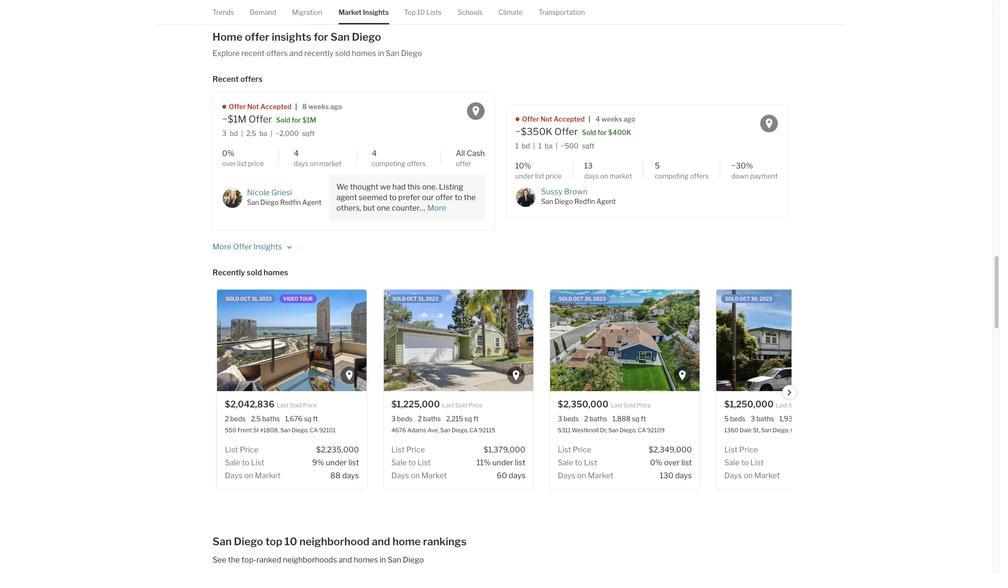 Task type: locate. For each thing, give the bounding box(es) containing it.
0 vertical spatial not
[[247, 103, 259, 111]]

sale down 550
[[225, 459, 240, 468]]

1 vertical spatial 0%
[[651, 459, 663, 468]]

4 ft from the left
[[808, 415, 813, 423]]

list up 88 days
[[349, 459, 359, 468]]

2 sale to list from the left
[[392, 459, 431, 468]]

offer not accepted | for $350k
[[522, 115, 591, 123]]

days
[[294, 160, 309, 168], [585, 172, 599, 180], [225, 472, 243, 481], [392, 472, 409, 481], [558, 472, 576, 481], [725, 472, 743, 481]]

1 vertical spatial not
[[541, 115, 553, 123]]

1 horizontal spatial and
[[339, 556, 352, 565]]

0 vertical spatial 0%
[[222, 149, 235, 158]]

2 last from the left
[[442, 402, 454, 410]]

last inside $2,350,000 last sold price
[[611, 402, 623, 410]]

days for 13
[[585, 172, 599, 180]]

88 days
[[331, 472, 359, 481]]

31,
[[252, 296, 258, 302], [418, 296, 425, 302]]

1 list from the left
[[349, 459, 359, 468]]

offer not accepted | up ~ $1m offer sold for $1m
[[229, 103, 297, 111]]

1 sale from the left
[[225, 459, 240, 468]]

bd
[[230, 129, 238, 138], [522, 142, 530, 150]]

1 horizontal spatial 0%
[[651, 459, 663, 468]]

30,
[[585, 296, 593, 302], [752, 296, 759, 302]]

offer down recent offers
[[229, 103, 246, 111]]

offer inside we thought we had this one. listing agent seemed to prefer our offer to the others, but one counter
[[436, 193, 453, 202]]

4 diego, from the left
[[773, 427, 790, 435]]

list price
[[225, 446, 259, 455], [392, 446, 425, 455], [558, 446, 592, 455]]

4 ca from the left
[[791, 427, 799, 435]]

1 vertical spatial 10
[[285, 536, 297, 549]]

sold
[[226, 296, 239, 302], [393, 296, 406, 302], [559, 296, 573, 302], [726, 296, 739, 302]]

agent for $350k
[[597, 198, 616, 206]]

diego inside sussy brown san diego redfin agent
[[555, 198, 573, 206]]

recently sold homes
[[213, 269, 288, 278]]

sale to list down the adams
[[392, 459, 431, 468]]

1 horizontal spatial bd
[[522, 142, 530, 150]]

sale inside list price sale to list days on market
[[725, 459, 740, 468]]

#1808,
[[260, 427, 279, 435]]

0% left over on the right of the page
[[651, 459, 663, 468]]

ca for $2,350,000
[[638, 427, 646, 435]]

photo of 1360 dale st, san diego, ca 92102 image
[[717, 290, 867, 392]]

to down westknoll
[[575, 459, 583, 468]]

agent
[[337, 193, 357, 202]]

~ up 10%
[[516, 126, 521, 138]]

4 oct from the left
[[740, 296, 751, 302]]

0 vertical spatial sqft
[[302, 129, 315, 138]]

1 horizontal spatial ba
[[545, 142, 553, 150]]

0 vertical spatial competing
[[372, 160, 406, 168]]

1 sold oct 30, 2023 from the left
[[559, 296, 606, 302]]

price right over
[[248, 160, 264, 168]]

offer up 500
[[555, 126, 578, 138]]

in for sold
[[378, 49, 384, 58]]

2 up westknoll
[[585, 415, 589, 423]]

home offer insights for san diego
[[213, 31, 382, 43]]

san inside sussy brown san diego redfin agent
[[542, 198, 554, 206]]

sold inside $2,350,000 last sold price
[[624, 402, 636, 410]]

0 horizontal spatial 30,
[[585, 296, 593, 302]]

sq right 2,215
[[465, 415, 472, 423]]

sold oct 30, 2023
[[559, 296, 606, 302], [726, 296, 773, 302]]

ba down $350k
[[545, 142, 553, 150]]

2 baths
[[418, 415, 441, 423], [585, 415, 608, 423]]

3 beds up 4676
[[392, 415, 413, 423]]

0 horizontal spatial offers
[[241, 75, 263, 84]]

redfin inside nicole griesi san diego redfin agent
[[280, 199, 301, 207]]

2023
[[259, 296, 272, 302], [426, 296, 439, 302], [594, 296, 606, 302], [760, 296, 773, 302]]

insights
[[272, 31, 312, 43]]

2 up the adams
[[418, 415, 422, 423]]

days for 4
[[294, 160, 309, 168]]

market down dr,
[[588, 472, 614, 481]]

market insights link
[[339, 0, 389, 25]]

on up sussy brown san diego redfin agent
[[601, 172, 609, 180]]

sold up 1,676 on the bottom
[[290, 402, 302, 410]]

2 beds from the left
[[397, 415, 413, 423]]

1 sold oct 31, 2023 from the left
[[226, 296, 272, 302]]

to
[[389, 193, 397, 202], [455, 193, 463, 202], [242, 459, 250, 468], [409, 459, 416, 468], [575, 459, 583, 468], [742, 459, 749, 468]]

1 vertical spatial bd
[[522, 142, 530, 150]]

top 10 lists
[[404, 8, 442, 16]]

0 horizontal spatial 31,
[[252, 296, 258, 302]]

1 vertical spatial the
[[228, 556, 240, 565]]

0 horizontal spatial for
[[292, 116, 301, 124]]

recent offers
[[213, 75, 263, 84]]

beds for $2,042,836
[[230, 415, 246, 423]]

sale to list
[[225, 459, 265, 468], [392, 459, 431, 468], [558, 459, 598, 468]]

baths for $1,225,000
[[423, 415, 441, 423]]

days on market
[[294, 160, 342, 168], [585, 172, 633, 180], [225, 472, 281, 481], [392, 472, 447, 481], [558, 472, 614, 481]]

4 2023 from the left
[[760, 296, 773, 302]]

sold inside $1,225,000 last sold price
[[456, 402, 467, 410]]

on inside list price sale to list days on market
[[744, 472, 753, 481]]

1 vertical spatial competing offers
[[655, 172, 709, 180]]

and down the san diego top 10 neighborhood and home rankings
[[339, 556, 352, 565]]

ft right 1,676 on the bottom
[[313, 415, 318, 423]]

4 sale from the left
[[725, 459, 740, 468]]

0 vertical spatial competing offers
[[372, 160, 426, 168]]

1 vertical spatial offer
[[436, 193, 453, 202]]

3 sq from the left
[[632, 415, 640, 423]]

2 beds
[[225, 415, 246, 423]]

1 horizontal spatial competing offers
[[655, 172, 709, 180]]

4 last from the left
[[776, 402, 788, 410]]

0 horizontal spatial 0%
[[222, 149, 235, 158]]

top
[[404, 8, 416, 16]]

photo of 550 front st #1808, san diego, ca 92101 image
[[217, 290, 367, 392]]

last inside the $1,250,000 last sold price
[[776, 402, 788, 410]]

3 baths from the left
[[590, 415, 608, 423]]

sold up 1,934 sq ft in the bottom of the page
[[789, 402, 801, 410]]

3 list price from the left
[[558, 446, 592, 455]]

ca down 1,934 sq ft in the bottom of the page
[[791, 427, 799, 435]]

2 sale from the left
[[392, 459, 407, 468]]

2 ft from the left
[[474, 415, 479, 423]]

sale to list for $2,350,000
[[558, 459, 598, 468]]

not for $1m
[[247, 103, 259, 111]]

bd for $1m
[[230, 129, 238, 138]]

market for 60
[[422, 472, 447, 481]]

3 2023 from the left
[[594, 296, 606, 302]]

$1,379,000
[[484, 446, 526, 455]]

4 up ~ $350k offer sold for $400k on the right of page
[[596, 115, 601, 123]]

1 beds from the left
[[230, 415, 246, 423]]

days for 130
[[558, 472, 576, 481]]

0 horizontal spatial offers
[[407, 160, 426, 168]]

1 horizontal spatial offer
[[436, 193, 453, 202]]

2,215 sq ft
[[446, 415, 479, 423]]

agent
[[597, 198, 616, 206], [302, 199, 322, 207]]

3 ft from the left
[[641, 415, 647, 423]]

1 3 beds from the left
[[392, 415, 413, 423]]

accepted
[[261, 103, 292, 111], [554, 115, 585, 123]]

1 list price from the left
[[225, 446, 259, 455]]

baths up #1808,
[[262, 415, 280, 423]]

2 horizontal spatial days
[[676, 472, 693, 481]]

0 vertical spatial more
[[428, 204, 447, 213]]

ago for $350k
[[624, 115, 636, 123]]

4
[[596, 115, 601, 123], [294, 149, 299, 158], [372, 149, 377, 158]]

list down 1360
[[725, 446, 738, 455]]

tour
[[299, 296, 313, 302]]

1 horizontal spatial offer not accepted |
[[522, 115, 591, 123]]

last
[[277, 402, 289, 410], [442, 402, 454, 410], [611, 402, 623, 410], [776, 402, 788, 410]]

0 vertical spatial 5
[[655, 162, 660, 171]]

market for 13
[[610, 172, 633, 180]]

0% for 0% over list
[[651, 459, 663, 468]]

days for $2,042,836
[[342, 472, 359, 481]]

this
[[408, 183, 421, 192]]

offer
[[245, 31, 270, 43], [436, 193, 453, 202]]

4 beds from the left
[[731, 415, 746, 423]]

days right 130
[[676, 472, 693, 481]]

diego, down 1,676 sq ft
[[292, 427, 309, 435]]

0 vertical spatial offers
[[266, 49, 288, 58]]

0% for 0%
[[222, 149, 235, 158]]

payment
[[751, 172, 779, 180]]

sale down 4676
[[392, 459, 407, 468]]

market down $400k
[[610, 172, 633, 180]]

30, for $2,350,000
[[585, 296, 593, 302]]

list price for $2,042,836
[[225, 446, 259, 455]]

offers left down
[[691, 172, 709, 180]]

2 30, from the left
[[752, 296, 759, 302]]

1 vertical spatial offer not accepted |
[[522, 115, 591, 123]]

bd up over
[[230, 129, 238, 138]]

sqft for $1m
[[302, 129, 315, 138]]

4676
[[392, 427, 406, 435]]

8
[[302, 103, 307, 111]]

0 horizontal spatial under
[[326, 459, 347, 468]]

list down 550
[[225, 446, 238, 455]]

homes
[[352, 49, 376, 58], [264, 269, 288, 278], [354, 556, 378, 565]]

2 31, from the left
[[418, 296, 425, 302]]

$350k
[[521, 126, 553, 138]]

sold up 1,888 sq ft
[[624, 402, 636, 410]]

1 horizontal spatial the
[[464, 193, 476, 202]]

more for more offer insights
[[213, 243, 232, 252]]

in for and
[[380, 556, 386, 565]]

| up ~ $350k offer sold for $400k on the right of page
[[589, 115, 591, 123]]

2 sq from the left
[[465, 415, 472, 423]]

0% up over
[[222, 149, 235, 158]]

competing offers
[[372, 160, 426, 168], [655, 172, 709, 180]]

sqft right 500
[[582, 142, 595, 150]]

under up 60
[[493, 459, 514, 468]]

and for neighborhoods
[[339, 556, 352, 565]]

weeks right 8 at the top of page
[[308, 103, 329, 111]]

1 horizontal spatial more
[[428, 204, 447, 213]]

sale to list down westknoll
[[558, 459, 598, 468]]

2 ca from the left
[[470, 427, 478, 435]]

more for more
[[428, 204, 447, 213]]

0 vertical spatial and
[[290, 49, 303, 58]]

under
[[326, 459, 347, 468], [493, 459, 514, 468]]

0 horizontal spatial days
[[342, 472, 359, 481]]

3 beds up 5311 at the right bottom of page
[[558, 415, 579, 423]]

2 2 baths from the left
[[585, 415, 608, 423]]

sq for $1,250,000
[[799, 415, 807, 423]]

1 vertical spatial competing
[[655, 172, 689, 180]]

ca left 92101
[[310, 427, 318, 435]]

1 oct from the left
[[240, 296, 251, 302]]

san
[[331, 31, 350, 43], [386, 49, 400, 58], [542, 198, 554, 206], [247, 199, 259, 207], [281, 427, 291, 435], [441, 427, 451, 435], [609, 427, 619, 435], [762, 427, 772, 435], [213, 536, 232, 549], [388, 556, 402, 565]]

1 ca from the left
[[310, 427, 318, 435]]

3 2 from the left
[[585, 415, 589, 423]]

in down 'market insights' link
[[378, 49, 384, 58]]

competing for $350k
[[655, 172, 689, 180]]

last inside $2,042,836 last sold price
[[277, 402, 289, 410]]

9%
[[312, 459, 325, 468]]

and
[[290, 49, 303, 58], [372, 536, 391, 549], [339, 556, 352, 565]]

offer up recent
[[245, 31, 270, 43]]

days right the 88
[[342, 472, 359, 481]]

sqft
[[302, 129, 315, 138], [582, 142, 595, 150]]

0 horizontal spatial offer not accepted |
[[229, 103, 297, 111]]

31, for $1,225,000
[[418, 296, 425, 302]]

on down westknoll
[[578, 472, 587, 481]]

1 horizontal spatial 30,
[[752, 296, 759, 302]]

agent inside nicole griesi san diego redfin agent
[[302, 199, 322, 207]]

prefer
[[399, 193, 421, 202]]

competing offers for $1m
[[372, 160, 426, 168]]

1,934 sq ft
[[780, 415, 813, 423]]

1 horizontal spatial competing
[[655, 172, 689, 180]]

3 sale from the left
[[558, 459, 574, 468]]

list for $2,350,000
[[682, 459, 693, 468]]

2 sold oct 31, 2023 from the left
[[393, 296, 439, 302]]

last up 2,215
[[442, 402, 454, 410]]

days right 60
[[509, 472, 526, 481]]

1 days from the left
[[342, 472, 359, 481]]

down payment
[[732, 172, 779, 180]]

neighborhood
[[300, 536, 370, 549]]

1 horizontal spatial 4
[[372, 149, 377, 158]]

one.
[[422, 183, 438, 192]]

not for $350k
[[541, 115, 553, 123]]

0 horizontal spatial list
[[349, 459, 359, 468]]

2 days from the left
[[509, 472, 526, 481]]

homes for neighborhoods
[[354, 556, 378, 565]]

0 vertical spatial accepted
[[261, 103, 292, 111]]

2 baths for $1,225,000
[[418, 415, 441, 423]]

2 1 from the left
[[539, 142, 542, 150]]

2 baths from the left
[[423, 415, 441, 423]]

on down the adams
[[411, 472, 420, 481]]

sold for $1,225,000
[[456, 402, 467, 410]]

video tour
[[283, 296, 313, 302]]

last for $2,350,000
[[611, 402, 623, 410]]

0 horizontal spatial sold oct 30, 2023
[[559, 296, 606, 302]]

3 sold from the left
[[559, 296, 573, 302]]

2 vertical spatial and
[[339, 556, 352, 565]]

2 baths for $2,350,000
[[585, 415, 608, 423]]

sale for $2,350,000
[[558, 459, 574, 468]]

2 list price from the left
[[392, 446, 425, 455]]

sold inside $2,042,836 last sold price
[[290, 402, 302, 410]]

0 horizontal spatial 4
[[294, 149, 299, 158]]

list down westknoll
[[584, 459, 598, 468]]

sale for $2,042,836
[[225, 459, 240, 468]]

1 up 10%
[[516, 142, 519, 150]]

0 vertical spatial offer not accepted |
[[229, 103, 297, 111]]

0 horizontal spatial offer
[[245, 31, 270, 43]]

days down 5311 at the right bottom of page
[[558, 472, 576, 481]]

2 vertical spatial homes
[[354, 556, 378, 565]]

agent inside sussy brown san diego redfin agent
[[597, 198, 616, 206]]

2 list from the left
[[515, 459, 526, 468]]

days on market for $2,350,000
[[558, 472, 614, 481]]

1 vertical spatial 5
[[725, 415, 729, 423]]

3 beds from the left
[[564, 415, 579, 423]]

oct for $1,225,000
[[407, 296, 417, 302]]

1 horizontal spatial under
[[493, 459, 514, 468]]

1 last from the left
[[277, 402, 289, 410]]

1 vertical spatial weeks
[[602, 115, 623, 123]]

diego up top-
[[234, 536, 263, 549]]

list price down front
[[225, 446, 259, 455]]

1 sold from the left
[[226, 296, 239, 302]]

1 horizontal spatial accepted
[[554, 115, 585, 123]]

sale down 1360
[[725, 459, 740, 468]]

1 2 baths from the left
[[418, 415, 441, 423]]

1 horizontal spatial for
[[314, 31, 329, 43]]

days for 88
[[225, 472, 243, 481]]

top
[[266, 536, 283, 549]]

2 for $1,225,000
[[418, 415, 422, 423]]

diego,
[[292, 427, 309, 435], [452, 427, 469, 435], [620, 427, 637, 435], [773, 427, 790, 435]]

offer
[[229, 103, 246, 111], [249, 114, 272, 125], [522, 115, 539, 123], [555, 126, 578, 138], [456, 160, 471, 168], [233, 243, 252, 252]]

0 vertical spatial homes
[[352, 49, 376, 58]]

price inside $1,225,000 last sold price
[[469, 402, 483, 410]]

1,676 sq ft
[[285, 415, 318, 423]]

beds
[[230, 415, 246, 423], [397, 415, 413, 423], [564, 415, 579, 423], [731, 415, 746, 423]]

0 horizontal spatial 5
[[655, 162, 660, 171]]

$1m down 8 at the top of page
[[303, 116, 316, 124]]

2023 for $1,250,000
[[760, 296, 773, 302]]

1 horizontal spatial 2 baths
[[585, 415, 608, 423]]

1 2023 from the left
[[259, 296, 272, 302]]

sq for $1,225,000
[[465, 415, 472, 423]]

5 for 5 beds
[[725, 415, 729, 423]]

for left $400k
[[598, 129, 607, 137]]

sq
[[304, 415, 312, 423], [465, 415, 472, 423], [632, 415, 640, 423], [799, 415, 807, 423]]

2 oct from the left
[[407, 296, 417, 302]]

ft for $2,350,000
[[641, 415, 647, 423]]

sold right "recently"
[[335, 49, 350, 58]]

1 vertical spatial for
[[292, 116, 301, 124]]

3 last from the left
[[611, 402, 623, 410]]

in down the san diego top 10 neighborhood and home rankings
[[380, 556, 386, 565]]

…
[[420, 204, 426, 213]]

sq right 1,888
[[632, 415, 640, 423]]

2 horizontal spatial list price
[[558, 446, 592, 455]]

more down 'our'
[[428, 204, 447, 213]]

1 horizontal spatial insights
[[363, 8, 389, 16]]

0 vertical spatial in
[[378, 49, 384, 58]]

2 3 beds from the left
[[558, 415, 579, 423]]

nicole
[[247, 189, 270, 198]]

92101
[[319, 427, 336, 435]]

sale for $1,225,000
[[392, 459, 407, 468]]

1 30, from the left
[[585, 296, 593, 302]]

2 for $2,350,000
[[585, 415, 589, 423]]

1 horizontal spatial list
[[515, 459, 526, 468]]

0 horizontal spatial sale to list
[[225, 459, 265, 468]]

4 sq from the left
[[799, 415, 807, 423]]

4 for days on market
[[294, 149, 299, 158]]

price up 1,888 sq ft
[[637, 402, 651, 410]]

1,676
[[285, 415, 303, 423]]

550 front st #1808, san diego, ca 92101
[[225, 427, 336, 435]]

sqft right 2,000
[[302, 129, 315, 138]]

list down 5311 at the right bottom of page
[[558, 446, 572, 455]]

ft right 2,215
[[474, 415, 479, 423]]

~
[[222, 114, 228, 125], [516, 126, 521, 138], [276, 129, 280, 138], [561, 142, 565, 150]]

2 diego, from the left
[[452, 427, 469, 435]]

redfin down brown
[[575, 198, 595, 206]]

days for $1,225,000
[[509, 472, 526, 481]]

8 weeks ago
[[302, 103, 342, 111]]

ba for $1m
[[260, 129, 267, 138]]

1 sq from the left
[[304, 415, 312, 423]]

3 diego, from the left
[[620, 427, 637, 435]]

1 horizontal spatial 10
[[417, 8, 425, 16]]

explore recent offers and recently sold homes in san diego
[[213, 49, 422, 58]]

for inside ~ $350k offer sold for $400k
[[598, 129, 607, 137]]

accepted up ~ $350k offer sold for $400k on the right of page
[[554, 115, 585, 123]]

ft
[[313, 415, 318, 423], [474, 415, 479, 423], [641, 415, 647, 423], [808, 415, 813, 423]]

1 vertical spatial accepted
[[554, 115, 585, 123]]

1 vertical spatial and
[[372, 536, 391, 549]]

1 horizontal spatial 31,
[[418, 296, 425, 302]]

insights
[[363, 8, 389, 16], [254, 243, 282, 252]]

10 right top at the left of page
[[417, 8, 425, 16]]

market down #1808,
[[255, 472, 281, 481]]

sale to list for $2,042,836
[[225, 459, 265, 468]]

on for 88
[[244, 472, 253, 481]]

diego, down 2,215 sq ft
[[452, 427, 469, 435]]

the right 'our'
[[464, 193, 476, 202]]

beds up front
[[230, 415, 246, 423]]

$1m up "3 bd | 2.5 ba | ~ 2,000 sqft" on the left top of page
[[228, 114, 247, 125]]

diego down top at the left of page
[[401, 49, 422, 58]]

3 days from the left
[[676, 472, 693, 481]]

we
[[337, 183, 349, 192]]

beds for $1,225,000
[[397, 415, 413, 423]]

0 vertical spatial ago
[[331, 103, 342, 111]]

4 sold from the left
[[726, 296, 739, 302]]

2 sold from the left
[[393, 296, 406, 302]]

1 vertical spatial ago
[[624, 115, 636, 123]]

2 sold oct 30, 2023 from the left
[[726, 296, 773, 302]]

see the top-ranked neighborhoods and homes in san diego
[[213, 556, 424, 565]]

3 list from the left
[[682, 459, 693, 468]]

0 vertical spatial sold
[[335, 49, 350, 58]]

1 horizontal spatial 5
[[725, 415, 729, 423]]

st,
[[753, 427, 760, 435]]

3
[[222, 129, 227, 138], [392, 415, 396, 423], [558, 415, 563, 423], [751, 415, 756, 423]]

not up ~ $1m offer sold for $1m
[[247, 103, 259, 111]]

1 vertical spatial sqft
[[582, 142, 595, 150]]

~ down ~ $350k offer sold for $400k on the right of page
[[561, 142, 565, 150]]

to down listing
[[455, 193, 463, 202]]

redfin inside sussy brown san diego redfin agent
[[575, 198, 595, 206]]

2 horizontal spatial for
[[598, 129, 607, 137]]

2.5 up st
[[251, 415, 261, 423]]

ago right 8 at the top of page
[[331, 103, 342, 111]]

1 vertical spatial in
[[380, 556, 386, 565]]

last inside $1,225,000 last sold price
[[442, 402, 454, 410]]

diego, down 1,888 sq ft
[[620, 427, 637, 435]]

4 baths from the left
[[757, 415, 775, 423]]

baths for $2,350,000
[[590, 415, 608, 423]]

baths up dr,
[[590, 415, 608, 423]]

for inside ~ $1m offer sold for $1m
[[292, 116, 301, 124]]

2 2023 from the left
[[426, 296, 439, 302]]

0 horizontal spatial bd
[[230, 129, 238, 138]]

1 vertical spatial offers
[[241, 75, 263, 84]]

price inside $2,042,836 last sold price
[[303, 402, 317, 410]]

sold oct 30, 2023 for $1,250,000
[[726, 296, 773, 302]]

1 horizontal spatial sqft
[[582, 142, 595, 150]]

2 horizontal spatial list
[[682, 459, 693, 468]]

1 under from the left
[[326, 459, 347, 468]]

1 horizontal spatial $1m
[[303, 116, 316, 124]]

beds for $1,250,000
[[731, 415, 746, 423]]

1 31, from the left
[[252, 296, 258, 302]]

3 oct from the left
[[574, 296, 584, 302]]

2 under from the left
[[493, 459, 514, 468]]

2 2 from the left
[[418, 415, 422, 423]]

sussy brown image
[[516, 188, 536, 208]]

diego, for $1,225,000
[[452, 427, 469, 435]]

homes for recently
[[352, 49, 376, 58]]

0 vertical spatial weeks
[[308, 103, 329, 111]]

3 ca from the left
[[638, 427, 646, 435]]

1
[[516, 142, 519, 150], [539, 142, 542, 150]]

0 horizontal spatial accepted
[[261, 103, 292, 111]]

sold oct 30, 2023 for $2,350,000
[[559, 296, 606, 302]]

sold inside ~ $350k offer sold for $400k
[[582, 129, 597, 137]]

st
[[253, 427, 259, 435]]

1 horizontal spatial sold oct 31, 2023
[[393, 296, 439, 302]]

4 up 'thought'
[[372, 149, 377, 158]]

oct for $2,042,836
[[240, 296, 251, 302]]

had
[[393, 183, 406, 192]]

3 sale to list from the left
[[558, 459, 598, 468]]

0 horizontal spatial ago
[[331, 103, 342, 111]]

1 sale to list from the left
[[225, 459, 265, 468]]

0 horizontal spatial 2 baths
[[418, 415, 441, 423]]

1 horizontal spatial sale to list
[[392, 459, 431, 468]]

days on market down westknoll
[[558, 472, 614, 481]]

1 ft from the left
[[313, 415, 318, 423]]

3 up 4676
[[392, 415, 396, 423]]

front
[[238, 427, 252, 435]]

0 vertical spatial the
[[464, 193, 476, 202]]

diego down home
[[403, 556, 424, 565]]

1 horizontal spatial sold oct 30, 2023
[[726, 296, 773, 302]]

sq for $2,042,836
[[304, 415, 312, 423]]

1 baths from the left
[[262, 415, 280, 423]]

offer up $350k
[[522, 115, 539, 123]]

1 horizontal spatial agent
[[597, 198, 616, 206]]

diego down 'market insights' link
[[352, 31, 382, 43]]

1 down $350k
[[539, 142, 542, 150]]

offer up recently sold homes
[[233, 243, 252, 252]]

sold inside the $1,250,000 last sold price
[[789, 402, 801, 410]]

0 horizontal spatial sold
[[247, 269, 262, 278]]

ago
[[331, 103, 342, 111], [624, 115, 636, 123]]

2 horizontal spatial sale to list
[[558, 459, 598, 468]]

more
[[428, 204, 447, 213], [213, 243, 232, 252]]

2 horizontal spatial 2
[[585, 415, 589, 423]]



Task type: describe. For each thing, give the bounding box(es) containing it.
over
[[664, 459, 680, 468]]

price inside $2,350,000 last sold price
[[637, 402, 651, 410]]

~ down the "recent"
[[222, 114, 228, 125]]

~ $1m offer sold for $1m
[[222, 114, 316, 125]]

explore
[[213, 49, 240, 58]]

| left 8 at the top of page
[[296, 103, 297, 111]]

0 horizontal spatial $1m
[[228, 114, 247, 125]]

nicole griesi image
[[222, 189, 242, 209]]

list down st,
[[751, 459, 764, 468]]

0 vertical spatial offer
[[245, 31, 270, 43]]

accepted for $1m
[[261, 103, 292, 111]]

list price for $2,350,000
[[558, 446, 592, 455]]

price down front
[[240, 446, 259, 455]]

last for $2,042,836
[[277, 402, 289, 410]]

top 10 lists link
[[404, 0, 442, 25]]

trends
[[213, 8, 234, 16]]

1,888 sq ft
[[613, 415, 647, 423]]

days for 60
[[392, 472, 409, 481]]

1,934
[[780, 415, 798, 423]]

2,000
[[280, 129, 299, 138]]

5 beds
[[725, 415, 746, 423]]

9% under list
[[312, 459, 359, 468]]

days on market up we
[[294, 160, 342, 168]]

$400k
[[609, 129, 632, 137]]

3 up st,
[[751, 415, 756, 423]]

$2,042,836 last sold price
[[225, 400, 317, 410]]

0 vertical spatial insights
[[363, 8, 389, 16]]

adams
[[408, 427, 427, 435]]

3 baths
[[751, 415, 775, 423]]

10%
[[516, 162, 532, 171]]

we thought we had this one. listing agent seemed to prefer our offer to the others, but one counter
[[337, 183, 476, 213]]

griesi
[[272, 189, 292, 198]]

0 horizontal spatial and
[[290, 49, 303, 58]]

rankings
[[423, 536, 467, 549]]

agent for $1m
[[302, 199, 322, 207]]

2 horizontal spatial 4
[[596, 115, 601, 123]]

0 horizontal spatial 10
[[285, 536, 297, 549]]

3 beds for $1,225,000
[[392, 415, 413, 423]]

market right migration
[[339, 8, 362, 16]]

list right over
[[238, 160, 247, 168]]

ago for $1m
[[331, 103, 342, 111]]

10 inside top 10 lists link
[[417, 8, 425, 16]]

sold for $2,350,000
[[559, 296, 573, 302]]

1 vertical spatial homes
[[264, 269, 288, 278]]

1 vertical spatial 2.5
[[251, 415, 261, 423]]

home
[[393, 536, 421, 549]]

days for $2,350,000
[[676, 472, 693, 481]]

sussy
[[542, 188, 563, 197]]

0 vertical spatial for
[[314, 31, 329, 43]]

baths for $2,042,836
[[262, 415, 280, 423]]

$1,250,000 last sold price
[[725, 400, 817, 410]]

lists
[[427, 8, 442, 16]]

dr,
[[600, 427, 608, 435]]

sold for $1,250,000
[[789, 402, 801, 410]]

4676 adams ave, san diego, ca 92115
[[392, 427, 496, 435]]

see
[[213, 556, 227, 565]]

market insights
[[339, 8, 389, 16]]

31, for $2,042,836
[[252, 296, 258, 302]]

list right under
[[536, 172, 545, 180]]

accepted for $350k
[[554, 115, 585, 123]]

for for $1m
[[292, 116, 301, 124]]

schools
[[458, 8, 483, 16]]

0 horizontal spatial the
[[228, 556, 240, 565]]

sold for $1,225,000
[[393, 296, 406, 302]]

1 horizontal spatial offers
[[266, 49, 288, 58]]

trends link
[[213, 0, 234, 25]]

bd for $350k
[[522, 142, 530, 150]]

2.5 baths
[[251, 415, 280, 423]]

dale
[[740, 427, 752, 435]]

redfin for $350k
[[575, 198, 595, 206]]

top-
[[242, 556, 257, 565]]

market for 4
[[320, 160, 342, 168]]

| down ~ $1m offer sold for $1m
[[271, 129, 272, 138]]

4 weeks ago
[[596, 115, 636, 123]]

listing
[[439, 183, 464, 192]]

1,888
[[613, 415, 631, 423]]

$2,235,000
[[316, 446, 359, 455]]

sq for $2,350,000
[[632, 415, 640, 423]]

list down the adams
[[418, 459, 431, 468]]

thought
[[350, 183, 379, 192]]

130
[[660, 472, 674, 481]]

recently
[[305, 49, 334, 58]]

2023 for $2,350,000
[[594, 296, 606, 302]]

price up sussy
[[546, 172, 562, 180]]

to down the adams
[[409, 459, 416, 468]]

list down st
[[251, 459, 265, 468]]

offer down all
[[456, 160, 471, 168]]

offers for $350k
[[691, 172, 709, 180]]

1 2 from the left
[[225, 415, 229, 423]]

weeks for $350k
[[602, 115, 623, 123]]

to down 'had'
[[389, 193, 397, 202]]

neighborhoods
[[283, 556, 337, 565]]

~ down ~ $1m offer sold for $1m
[[276, 129, 280, 138]]

list price sale to list days on market
[[725, 446, 781, 481]]

demand
[[250, 8, 277, 16]]

ft for $1,225,000
[[474, 415, 479, 423]]

60
[[497, 472, 507, 481]]

sold for $1,250,000
[[726, 296, 739, 302]]

2,215
[[446, 415, 463, 423]]

3 up over
[[222, 129, 227, 138]]

$2,042,836
[[225, 400, 275, 410]]

11% under list
[[477, 459, 526, 468]]

baths for $1,250,000
[[757, 415, 775, 423]]

1 horizontal spatial sold
[[335, 49, 350, 58]]

60 days
[[497, 472, 526, 481]]

diego inside nicole griesi san diego redfin agent
[[261, 199, 279, 207]]

price down westknoll
[[573, 446, 592, 455]]

but
[[363, 204, 375, 213]]

oct for $1,250,000
[[740, 296, 751, 302]]

1 diego, from the left
[[292, 427, 309, 435]]

last for $1,225,000
[[442, 402, 454, 410]]

under
[[516, 172, 534, 180]]

1 vertical spatial sold
[[247, 269, 262, 278]]

competing for $1m
[[372, 160, 406, 168]]

market for 130
[[588, 472, 614, 481]]

offers for $1m
[[407, 160, 426, 168]]

92102
[[801, 427, 818, 435]]

on for 130
[[578, 472, 587, 481]]

days on market for $1,225,000
[[392, 472, 447, 481]]

redfin for $1m
[[280, 199, 301, 207]]

climate
[[499, 8, 523, 16]]

sqft for $350k
[[582, 142, 595, 150]]

next image
[[787, 390, 793, 396]]

2023 for $1,225,000
[[426, 296, 439, 302]]

recently
[[213, 269, 245, 278]]

3 beds for $2,350,000
[[558, 415, 579, 423]]

beds for $2,350,000
[[564, 415, 579, 423]]

2023 for $2,042,836
[[259, 296, 272, 302]]

on for 13
[[601, 172, 609, 180]]

to inside list price sale to list days on market
[[742, 459, 749, 468]]

sold for $2,042,836
[[290, 402, 302, 410]]

| up over list price
[[241, 129, 243, 138]]

5 for 5
[[655, 162, 660, 171]]

seemed
[[359, 193, 388, 202]]

migration
[[292, 8, 322, 16]]

market inside list price sale to list days on market
[[755, 472, 781, 481]]

1360
[[725, 427, 739, 435]]

sold oct 31, 2023 for $2,042,836
[[226, 296, 272, 302]]

to down front
[[242, 459, 250, 468]]

~30%
[[732, 162, 754, 171]]

ca for $1,225,000
[[470, 427, 478, 435]]

$1,225,000 last sold price
[[392, 400, 483, 410]]

the inside we thought we had this one. listing agent seemed to prefer our offer to the others, but one counter
[[464, 193, 476, 202]]

ba for $350k
[[545, 142, 553, 150]]

92109
[[648, 427, 665, 435]]

last for $1,250,000
[[776, 402, 788, 410]]

1360 dale st, san diego, ca 92102
[[725, 427, 818, 435]]

4 for competing offers
[[372, 149, 377, 158]]

climate link
[[499, 0, 523, 25]]

san inside nicole griesi san diego redfin agent
[[247, 199, 259, 207]]

11%
[[477, 459, 491, 468]]

3 up 5311 at the right bottom of page
[[558, 415, 563, 423]]

transportation
[[539, 8, 585, 16]]

video
[[283, 296, 298, 302]]

list price for $1,225,000
[[392, 446, 425, 455]]

migration link
[[292, 0, 322, 25]]

under for $2,042,836
[[326, 459, 347, 468]]

ft for $2,042,836
[[313, 415, 318, 423]]

price inside list price sale to list days on market
[[740, 446, 759, 455]]

offer up "3 bd | 2.5 ba | ~ 2,000 sqft" on the left top of page
[[249, 114, 272, 125]]

| down $350k
[[534, 142, 535, 150]]

price inside the $1,250,000 last sold price
[[803, 402, 817, 410]]

88
[[331, 472, 341, 481]]

nicole griesi san diego redfin agent
[[247, 189, 322, 207]]

list down 4676
[[392, 446, 405, 455]]

all
[[456, 149, 465, 158]]

$1,225,000
[[392, 400, 440, 410]]

list for $2,042,836
[[349, 459, 359, 468]]

sale to list for $1,225,000
[[392, 459, 431, 468]]

0% over list
[[651, 459, 693, 468]]

offer not accepted | for $1m
[[229, 103, 297, 111]]

ranked
[[257, 556, 281, 565]]

days on market for $2,042,836
[[225, 472, 281, 481]]

~ $350k offer sold for $400k
[[516, 126, 632, 138]]

photo of 4676 adams ave, san diego, ca 92115 image
[[384, 290, 534, 392]]

| left 500
[[556, 142, 558, 150]]

1 vertical spatial insights
[[254, 243, 282, 252]]

diego, for $1,250,000
[[773, 427, 790, 435]]

and for neighborhood
[[372, 536, 391, 549]]

market for 88
[[255, 472, 281, 481]]

$1m inside ~ $1m offer sold for $1m
[[303, 116, 316, 124]]

1 bd | 1 ba | ~ 500 sqft
[[516, 142, 595, 150]]

ft for $1,250,000
[[808, 415, 813, 423]]

$2,350,000
[[558, 400, 609, 410]]

$2,350,000 last sold price
[[558, 400, 651, 410]]

sussy brown button
[[542, 188, 588, 197]]

down
[[732, 172, 749, 180]]

ca for $1,250,000
[[791, 427, 799, 435]]

sold oct 31, 2023 for $1,225,000
[[393, 296, 439, 302]]

30, for $1,250,000
[[752, 296, 759, 302]]

500
[[565, 142, 579, 150]]

days inside list price sale to list days on market
[[725, 472, 743, 481]]

price down the adams
[[407, 446, 425, 455]]

sold for $2,042,836
[[226, 296, 239, 302]]

on for 4
[[310, 160, 318, 168]]

photo of 5311 westknoll dr, san diego, ca 92109 image
[[551, 290, 700, 392]]

home
[[213, 31, 243, 43]]

1 1 from the left
[[516, 142, 519, 150]]

days on market down 13 at the top of page
[[585, 172, 633, 180]]

nicole griesi button
[[247, 189, 292, 198]]

competing offers for $350k
[[655, 172, 709, 180]]

recent
[[213, 75, 239, 84]]

sold for $2,350,000
[[624, 402, 636, 410]]

0 vertical spatial 2.5
[[246, 129, 256, 138]]

one
[[377, 204, 390, 213]]

sold inside ~ $1m offer sold for $1m
[[276, 116, 291, 124]]



Task type: vqa. For each thing, say whether or not it's contained in the screenshot.
The Tour In Person
no



